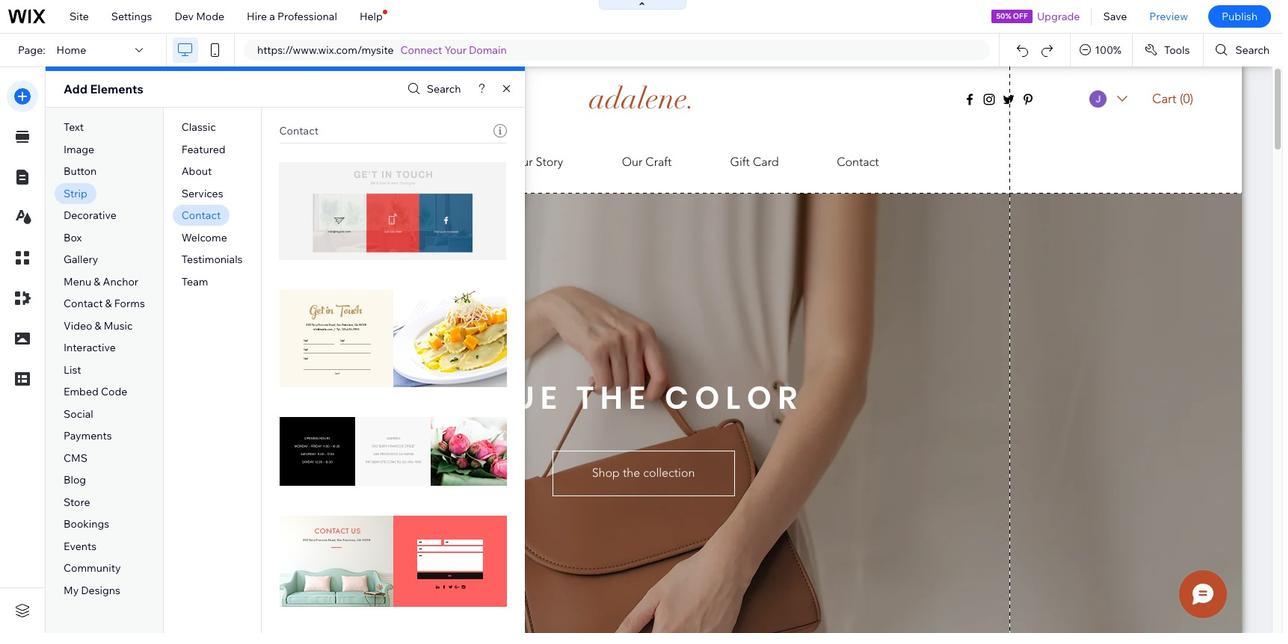 Task type: vqa. For each thing, say whether or not it's contained in the screenshot.
You
no



Task type: describe. For each thing, give the bounding box(es) containing it.
menu & anchor
[[64, 275, 138, 289]]

embed code
[[64, 385, 127, 399]]

about
[[182, 165, 212, 178]]

hire
[[247, 10, 267, 23]]

decorative
[[64, 209, 117, 222]]

image
[[64, 143, 94, 156]]

domain
[[469, 43, 507, 57]]

& for contact
[[105, 297, 112, 311]]

dev mode
[[175, 10, 224, 23]]

0 vertical spatial search
[[1236, 43, 1270, 57]]

& for video
[[95, 319, 101, 333]]

my designs
[[64, 584, 120, 598]]

save
[[1104, 10, 1127, 23]]

menu
[[64, 275, 91, 289]]

button
[[64, 165, 97, 178]]

connect
[[401, 43, 442, 57]]

social
[[64, 408, 93, 421]]

professional
[[278, 10, 337, 23]]

cms
[[64, 452, 88, 465]]

welcome
[[182, 231, 227, 244]]

a
[[269, 10, 275, 23]]

https://www.wix.com/mysite connect your domain
[[257, 43, 507, 57]]

payments
[[64, 430, 112, 443]]

2 vertical spatial contact
[[64, 297, 103, 311]]

text
[[64, 121, 84, 134]]

tools button
[[1133, 34, 1204, 67]]

music
[[104, 319, 133, 333]]

forms
[[114, 297, 145, 311]]

https://www.wix.com/mysite
[[257, 43, 394, 57]]

bookings
[[64, 518, 109, 531]]

anchor
[[103, 275, 138, 289]]

100% button
[[1071, 34, 1132, 67]]

publish button
[[1209, 5, 1272, 28]]

50%
[[996, 11, 1012, 21]]

publish
[[1222, 10, 1258, 23]]

blog
[[64, 474, 86, 487]]

save button
[[1092, 0, 1139, 33]]

store
[[64, 496, 90, 509]]



Task type: locate. For each thing, give the bounding box(es) containing it.
1 horizontal spatial search button
[[1204, 34, 1284, 67]]

0 horizontal spatial search button
[[404, 78, 461, 100]]

search
[[1236, 43, 1270, 57], [427, 82, 461, 96]]

1 vertical spatial &
[[105, 297, 112, 311]]

search button
[[1204, 34, 1284, 67], [404, 78, 461, 100]]

code
[[101, 385, 127, 399]]

hire a professional
[[247, 10, 337, 23]]

dev
[[175, 10, 194, 23]]

search down your
[[427, 82, 461, 96]]

0 vertical spatial search button
[[1204, 34, 1284, 67]]

add
[[64, 82, 87, 96]]

0 horizontal spatial contact
[[64, 297, 103, 311]]

1 horizontal spatial contact
[[182, 209, 221, 222]]

2 vertical spatial &
[[95, 319, 101, 333]]

embed
[[64, 385, 99, 399]]

100%
[[1095, 43, 1122, 57]]

1 vertical spatial search button
[[404, 78, 461, 100]]

& left forms
[[105, 297, 112, 311]]

services
[[182, 187, 223, 200]]

featured
[[182, 143, 226, 156]]

search button down publish
[[1204, 34, 1284, 67]]

events
[[64, 540, 97, 553]]

classic
[[182, 121, 216, 134]]

2 horizontal spatial contact
[[279, 124, 319, 137]]

0 horizontal spatial search
[[427, 82, 461, 96]]

designs
[[81, 584, 120, 598]]

elements
[[90, 82, 143, 96]]

search down the publish button
[[1236, 43, 1270, 57]]

search button down connect
[[404, 78, 461, 100]]

settings
[[111, 10, 152, 23]]

list
[[64, 363, 81, 377]]

0 vertical spatial &
[[94, 275, 101, 289]]

box
[[64, 231, 82, 244]]

tools
[[1164, 43, 1190, 57]]

your
[[445, 43, 467, 57]]

preview
[[1150, 10, 1188, 23]]

0 vertical spatial contact
[[279, 124, 319, 137]]

upgrade
[[1037, 10, 1080, 23]]

& for menu
[[94, 275, 101, 289]]

1 vertical spatial search
[[427, 82, 461, 96]]

my
[[64, 584, 79, 598]]

site
[[70, 10, 89, 23]]

gallery
[[64, 253, 98, 266]]

team
[[182, 275, 208, 289]]

home
[[57, 43, 86, 57]]

1 vertical spatial contact
[[182, 209, 221, 222]]

contact
[[279, 124, 319, 137], [182, 209, 221, 222], [64, 297, 103, 311]]

contact & forms
[[64, 297, 145, 311]]

& right 'video'
[[95, 319, 101, 333]]

strip
[[64, 187, 87, 200]]

community
[[64, 562, 121, 576]]

add elements
[[64, 82, 143, 96]]

video
[[64, 319, 92, 333]]

preview button
[[1139, 0, 1200, 33]]

&
[[94, 275, 101, 289], [105, 297, 112, 311], [95, 319, 101, 333]]

interactive
[[64, 341, 116, 355]]

mode
[[196, 10, 224, 23]]

& right menu on the left top of the page
[[94, 275, 101, 289]]

video & music
[[64, 319, 133, 333]]

testimonials
[[182, 253, 243, 266]]

help
[[360, 10, 383, 23]]

off
[[1013, 11, 1028, 21]]

50% off
[[996, 11, 1028, 21]]

1 horizontal spatial search
[[1236, 43, 1270, 57]]



